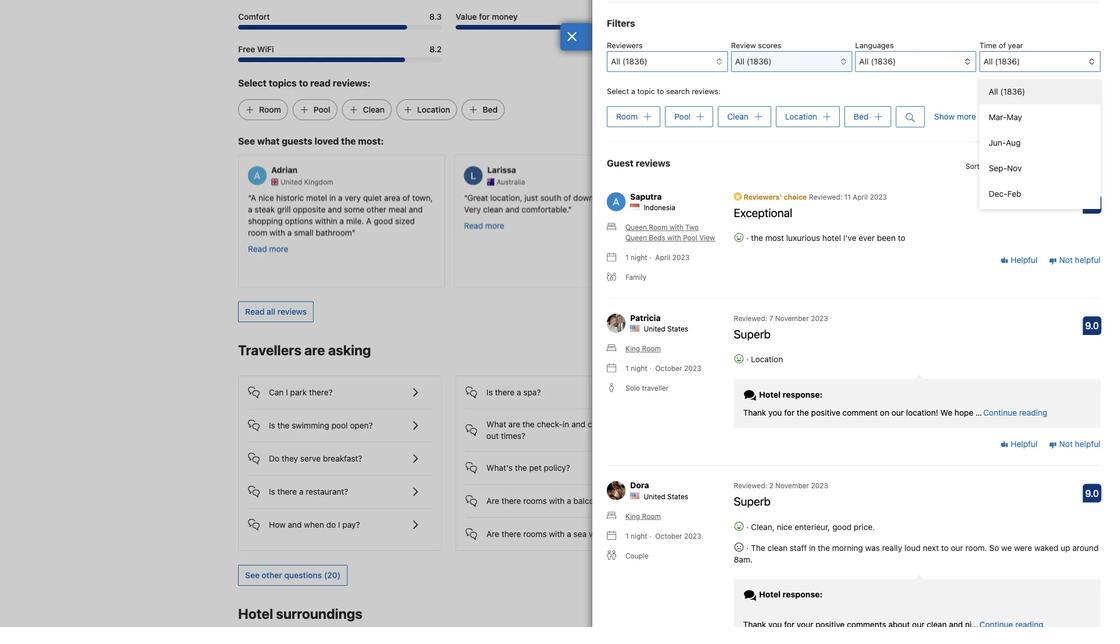 Task type: vqa. For each thing, say whether or not it's contained in the screenshot.
NEW YORK TO CANCÚN image
no



Task type: describe. For each thing, give the bounding box(es) containing it.
reviews inside button
[[277, 307, 307, 316]]

united kingdom image
[[271, 178, 278, 185]]

0 horizontal spatial clean
[[363, 105, 385, 114]]

hotel surroundings
[[238, 606, 363, 622]]

value
[[456, 12, 477, 21]]

continue
[[983, 408, 1017, 417]]

how and when do i pay? button
[[248, 509, 432, 532]]

dec-feb link
[[980, 181, 1101, 207]]

1 helpful button from the top
[[1000, 254, 1038, 266]]

good for ·
[[832, 522, 852, 532]]

there?
[[309, 388, 333, 397]]

· down reviewed: 7 november 2023
[[747, 354, 749, 364]]

1 night · october 2023 for dora
[[626, 532, 701, 540]]

rooms for balcony?
[[523, 496, 547, 506]]

a left balcony?
[[567, 496, 571, 506]]

1 check- from the left
[[537, 420, 563, 429]]

answer
[[764, 491, 790, 501]]

a left topic on the right top of page
[[631, 87, 635, 96]]

with inside retro hotel with a good vibe. a great pool (which was too hot tbh)
[[728, 192, 744, 202]]

money
[[492, 12, 518, 21]]

superb for dora
[[734, 494, 771, 508]]

indonesia
[[644, 203, 675, 212]]

can
[[269, 388, 284, 397]]

with inside are there rooms with a balcony? button
[[549, 496, 565, 506]]

jun-aug link
[[980, 130, 1101, 156]]

of inside " a nice historic motel in a very quiet area of town, a steak grill opposite and some other meal and shopping options within a mile. a good sized room with a small bathroom
[[403, 192, 410, 202]]

read down very in the top left of the page
[[464, 220, 483, 230]]

town,
[[412, 192, 433, 202]]

they
[[282, 454, 298, 463]]

languages
[[855, 41, 894, 50]]

1 night · april 2023
[[626, 253, 690, 262]]

very
[[464, 204, 481, 214]]

united states for dora
[[644, 492, 688, 501]]

· down the "hot"
[[747, 233, 749, 243]]

policy?
[[544, 463, 570, 473]]

couple
[[626, 552, 649, 560]]

reviewed: for patricia
[[734, 314, 767, 322]]

the right loved
[[341, 136, 356, 147]]

room down "topics" at the left of page
[[259, 105, 281, 114]]

good inside " a nice historic motel in a very quiet area of town, a steak grill opposite and some other meal and shopping options within a mile. a good sized room with a small bathroom
[[374, 216, 393, 225]]

" for town,
[[352, 227, 356, 237]]

united for dora
[[644, 492, 665, 501]]

sep-nov link
[[980, 156, 1101, 181]]

9.0 for patricia
[[1085, 320, 1099, 331]]

reviews for sort
[[982, 162, 1006, 170]]

read
[[310, 77, 331, 88]]

queen room with two queen beds with pool view
[[626, 223, 715, 242]]

south
[[540, 192, 561, 202]]

all (1836) for reviewers
[[611, 57, 647, 66]]

hotel inside retro hotel with a good vibe. a great pool (which was too hot tbh)
[[706, 192, 726, 202]]

read more button for great location,  just south of downtown area. very clean and comfortable.
[[464, 219, 504, 231]]

· right view?
[[649, 532, 651, 540]]

waked
[[1034, 543, 1059, 553]]

free
[[238, 44, 255, 54]]

2 not from the top
[[1059, 439, 1073, 449]]

0 horizontal spatial bed
[[483, 105, 498, 114]]

read more for " great location,  just south of downtown area. very clean and comfortable.
[[464, 220, 504, 230]]

0 horizontal spatial april
[[655, 253, 670, 262]]

the left pet
[[515, 463, 527, 473]]

king room for dora
[[626, 512, 661, 520]]

night for patricia
[[631, 364, 647, 372]]

mile.
[[346, 216, 364, 225]]

most:
[[358, 136, 384, 147]]

read more for " a nice historic motel in a very quiet area of town, a steak grill opposite and some other meal and shopping options within a mile. a good sized room with a small bathroom
[[248, 244, 288, 253]]

clean,
[[751, 522, 775, 532]]

10
[[1087, 199, 1097, 210]]

0 horizontal spatial reviews:
[[333, 77, 371, 88]]

all for reviewers
[[611, 57, 620, 66]]

instant
[[736, 491, 761, 501]]

hotel response: for dora
[[757, 590, 823, 599]]

kingdom
[[304, 178, 333, 186]]

questions inside button
[[284, 571, 322, 580]]

comfort 8.3 meter
[[238, 25, 442, 30]]

0 vertical spatial april
[[853, 193, 868, 201]]

travellers
[[238, 342, 301, 358]]

grill
[[277, 204, 291, 214]]

more for rightmost read more "button"
[[701, 220, 720, 230]]

response: for dora
[[783, 590, 823, 599]]

1 horizontal spatial a
[[366, 216, 372, 225]]

australia image
[[487, 178, 494, 185]]

more inside show more button
[[957, 112, 976, 121]]

states for patricia
[[667, 325, 688, 333]]

year
[[1008, 41, 1023, 50]]

united for patricia
[[644, 325, 665, 333]]

a left steak
[[248, 204, 252, 214]]

see for see other questions (20)
[[245, 571, 260, 580]]

open?
[[350, 421, 373, 430]]

is there a spa?
[[487, 388, 541, 397]]

search
[[666, 87, 690, 96]]

are for are there rooms with a balcony?
[[487, 496, 499, 506]]

1 for saputra
[[626, 253, 629, 262]]

list of reviews region
[[600, 177, 1108, 627]]

sea
[[574, 529, 587, 539]]

in inside the clean staff in the morning was really loud next to our room. so we were waked up around 8am.
[[809, 543, 816, 553]]

guest
[[607, 157, 634, 168]]

see for see availability
[[813, 610, 827, 620]]

all up mar- on the right of page
[[989, 87, 998, 96]]

is the swimming pool open?
[[269, 421, 373, 430]]

(1836) for languages
[[871, 57, 896, 66]]

" for comfortable.
[[568, 204, 572, 214]]

there for are there rooms with a sea view?
[[502, 529, 521, 539]]

pool down read
[[314, 105, 330, 114]]

scored 10 element
[[1083, 195, 1101, 214]]

king for dora
[[626, 512, 640, 520]]

all (1836) button for time of year
[[980, 51, 1101, 72]]

there for are there rooms with a balcony?
[[502, 496, 521, 506]]

· up solo traveller
[[649, 364, 651, 372]]

9.0 for dora
[[1085, 488, 1099, 499]]

comfort
[[238, 12, 270, 21]]

0 horizontal spatial a
[[251, 192, 256, 202]]

1 horizontal spatial bed
[[854, 112, 869, 121]]

price.
[[854, 522, 875, 532]]

adrian
[[271, 165, 298, 175]]

with inside " a nice historic motel in a very quiet area of town, a steak grill opposite and some other meal and shopping options within a mile. a good sized room with a small bathroom
[[270, 227, 285, 237]]

there for is there a restaurant?
[[277, 487, 297, 497]]

the left swimming
[[277, 421, 289, 430]]

was inside the clean staff in the morning was really loud next to our room. so we were waked up around 8am.
[[865, 543, 880, 553]]

a left mile.
[[340, 216, 344, 225]]

good for retro
[[753, 192, 772, 202]]

i inside how and when do i pay? button
[[338, 520, 340, 530]]

all (1836) up the mar-may
[[989, 87, 1025, 96]]

0 vertical spatial questions
[[823, 491, 860, 501]]

sep-
[[989, 163, 1007, 173]]

2 helpful from the top
[[1075, 439, 1101, 449]]

· down beds
[[649, 253, 651, 262]]

a inside retro hotel with a good vibe. a great pool (which was too hot tbh)
[[794, 192, 800, 202]]

1 vertical spatial most
[[802, 491, 821, 501]]

breakfast?
[[323, 454, 362, 463]]

(20)
[[324, 571, 341, 580]]

0 horizontal spatial for
[[479, 12, 490, 21]]

all for languages
[[859, 57, 869, 66]]

hot
[[739, 204, 751, 214]]

select a topic to search reviews:
[[607, 87, 721, 96]]

clean inside " great location,  just south of downtown area. very clean and comfortable.
[[483, 204, 503, 214]]

bathroom
[[316, 227, 352, 237]]

2
[[769, 482, 773, 490]]

do
[[326, 520, 336, 530]]

superb for patricia
[[734, 327, 771, 341]]

a left "sea" in the bottom of the page
[[567, 529, 571, 539]]

loud
[[904, 543, 921, 553]]

reviewers'
[[744, 193, 782, 201]]

balcony?
[[574, 496, 607, 506]]

do they serve breakfast? button
[[248, 443, 432, 466]]

great
[[467, 192, 488, 202]]

sort
[[966, 162, 980, 170]]

are for are there rooms with a sea view?
[[487, 529, 499, 539]]

question
[[770, 461, 803, 470]]

and right "how"
[[288, 520, 302, 530]]

2 horizontal spatial "
[[769, 204, 772, 214]]

7
[[769, 314, 773, 322]]

see availability button
[[806, 605, 877, 625]]

a left spa?
[[517, 388, 521, 397]]

we have an instant answer to most questions
[[691, 491, 860, 501]]

beds
[[649, 234, 665, 242]]

0 vertical spatial reviewed:
[[809, 193, 842, 201]]

other inside button
[[262, 571, 282, 580]]

the down exceptional
[[751, 233, 763, 243]]

pool down the search
[[674, 112, 691, 121]]

king room for patricia
[[626, 345, 661, 353]]

and inside what are the check-in and check- out times?
[[572, 420, 585, 429]]

motel
[[306, 192, 327, 202]]

are there rooms with a sea view? button
[[466, 518, 650, 541]]

november for dora
[[775, 482, 809, 490]]

…
[[976, 408, 982, 417]]

of inside filter reviews region
[[999, 41, 1006, 50]]

2 horizontal spatial read more button
[[680, 219, 720, 231]]

1 vertical spatial we
[[691, 491, 703, 501]]

is there a spa? button
[[466, 376, 650, 400]]

reviewed: for dora
[[734, 482, 767, 490]]

is for is the swimming pool open?
[[269, 421, 275, 430]]

to down reviewed: 2 november 2023
[[793, 491, 800, 501]]

travellers are asking
[[238, 342, 371, 358]]

you
[[768, 408, 782, 417]]

view?
[[589, 529, 610, 539]]

location inside list of reviews region
[[751, 354, 783, 364]]

night for dora
[[631, 532, 647, 540]]

room for dora
[[642, 512, 661, 520]]

king for patricia
[[626, 345, 640, 353]]

staff
[[790, 543, 807, 553]]

to right been
[[898, 233, 905, 243]]

reading
[[1019, 408, 1047, 417]]

by:
[[1008, 162, 1018, 170]]

location,
[[490, 192, 522, 202]]

read more button for a nice historic motel in a very quiet area of town, a steak grill opposite and some other meal and shopping options within a mile. a good sized room with a small bathroom
[[248, 243, 288, 254]]

thank
[[743, 408, 766, 417]]

are there rooms with a balcony?
[[487, 496, 607, 506]]

comment
[[843, 408, 878, 417]]

value for money 8.1 meter
[[456, 25, 659, 30]]

been
[[877, 233, 896, 243]]

a left small
[[287, 227, 292, 237]]

2 queen from the top
[[626, 234, 647, 242]]

all (1836) for languages
[[859, 57, 896, 66]]

room for patricia
[[642, 345, 661, 353]]

is for is there a restaurant?
[[269, 487, 275, 497]]

october for dora
[[655, 532, 682, 540]]

2 horizontal spatial read more
[[680, 220, 720, 230]]

select topics to read reviews:
[[238, 77, 371, 88]]

all for review scores
[[735, 57, 745, 66]]

aug
[[1006, 138, 1021, 148]]

is for is there a spa?
[[487, 388, 493, 397]]

in inside " a nice historic motel in a very quiet area of town, a steak grill opposite and some other meal and shopping options within a mile. a good sized room with a small bathroom
[[329, 192, 336, 202]]

more for read more "button" for great location,  just south of downtown area. very clean and comfortable.
[[485, 220, 504, 230]]

all (1836) for time of year
[[984, 57, 1020, 66]]

1 not from the top
[[1059, 255, 1073, 265]]

" for a
[[248, 192, 251, 202]]

2 check- from the left
[[588, 420, 614, 429]]

(1836) for review scores
[[747, 57, 772, 66]]

vibe.
[[774, 192, 792, 202]]

next
[[923, 543, 939, 553]]

historic
[[276, 192, 304, 202]]

and inside " great location,  just south of downtown area. very clean and comfortable.
[[505, 204, 519, 214]]

with left two
[[670, 223, 683, 231]]



Task type: locate. For each thing, give the bounding box(es) containing it.
1 horizontal spatial questions
[[823, 491, 860, 501]]

3 all (1836) button from the left
[[855, 51, 976, 72]]

0 vertical spatial helpful button
[[1000, 254, 1038, 266]]

clean inside the clean staff in the morning was really loud next to our room. so we were waked up around 8am.
[[768, 543, 788, 553]]

8.3
[[429, 12, 442, 21]]

2 superb from the top
[[734, 494, 771, 508]]

2 helpful from the top
[[1009, 439, 1038, 449]]

united states for patricia
[[644, 325, 688, 333]]

2 " from the left
[[464, 192, 467, 202]]

response: for patricia
[[783, 390, 823, 399]]

more down shopping
[[269, 244, 288, 253]]

1 vertical spatial see
[[245, 571, 260, 580]]

the
[[751, 543, 765, 553]]

" inside " a nice historic motel in a very quiet area of town, a steak grill opposite and some other meal and shopping options within a mile. a good sized room with a small bathroom
[[248, 192, 251, 202]]

1 horizontal spatial select
[[607, 87, 629, 96]]

2 united states from the top
[[644, 492, 688, 501]]

night up the solo
[[631, 364, 647, 372]]

other inside " a nice historic motel in a very quiet area of town, a steak grill opposite and some other meal and shopping options within a mile. a good sized room with a small bathroom
[[367, 204, 386, 214]]

our right on
[[892, 408, 904, 417]]

good inside retro hotel with a good vibe. a great pool (which was too hot tbh)
[[753, 192, 772, 202]]

to left read
[[299, 77, 308, 88]]

was left too
[[707, 204, 722, 214]]

1 horizontal spatial i
[[338, 520, 340, 530]]

loved
[[315, 136, 339, 147]]

1 horizontal spatial was
[[865, 543, 880, 553]]

shopping
[[248, 216, 283, 225]]

read more button up 'view'
[[680, 219, 720, 231]]

1 horizontal spatial other
[[367, 204, 386, 214]]

3 night from the top
[[631, 532, 647, 540]]

all (1836) button
[[607, 51, 728, 72], [731, 51, 852, 72], [855, 51, 976, 72], [980, 51, 1101, 72]]

1 horizontal spatial for
[[784, 408, 795, 417]]

1 1 from the top
[[626, 253, 629, 262]]

there down they
[[277, 487, 297, 497]]

" inside " great location,  just south of downtown area. very clean and comfortable.
[[464, 192, 467, 202]]

1 horizontal spatial nice
[[777, 522, 792, 532]]

october for patricia
[[655, 364, 682, 372]]

reviews for guest
[[636, 157, 671, 168]]

check- down is there a spa? button
[[588, 420, 614, 429]]

0 vertical spatial october
[[655, 364, 682, 372]]

not helpful button for 1st helpful button from the bottom
[[1049, 439, 1101, 450]]

0 horizontal spatial in
[[329, 192, 336, 202]]

0 vertical spatial was
[[707, 204, 722, 214]]

0 vertical spatial king
[[626, 345, 640, 353]]

0 vertical spatial is
[[487, 388, 493, 397]]

king room
[[626, 345, 661, 353], [626, 512, 661, 520]]

read more
[[464, 220, 504, 230], [680, 220, 720, 230], [248, 244, 288, 253]]

other down the quiet
[[367, 204, 386, 214]]

can i park there? button
[[248, 376, 432, 400]]

1 response: from the top
[[783, 390, 823, 399]]

2 october from the top
[[655, 532, 682, 540]]

1 vertical spatial united states
[[644, 492, 688, 501]]

read down (which
[[680, 220, 699, 230]]

to right topic on the right top of page
[[657, 87, 664, 96]]

1 for dora
[[626, 532, 629, 540]]

1 horizontal spatial in
[[563, 420, 569, 429]]

most inside list of reviews region
[[765, 233, 784, 243]]

" a nice historic motel in a very quiet area of town, a steak grill opposite and some other meal and shopping options within a mile. a good sized room with a small bathroom
[[248, 192, 433, 237]]

0 horizontal spatial reviews
[[277, 307, 307, 316]]

ask a question button
[[740, 455, 810, 476]]

2 states from the top
[[667, 492, 688, 501]]

" up very in the top left of the page
[[464, 192, 467, 202]]

1 horizontal spatial our
[[951, 543, 963, 553]]

1 october from the top
[[655, 364, 682, 372]]

0 horizontal spatial are
[[304, 342, 325, 358]]

1 1 night · october 2023 from the top
[[626, 364, 701, 372]]

· left clean,
[[747, 522, 749, 532]]

nice inside " a nice historic motel in a very quiet area of town, a steak grill opposite and some other meal and shopping options within a mile. a good sized room with a small bathroom
[[258, 192, 274, 202]]

united
[[281, 178, 302, 186], [644, 325, 665, 333], [644, 492, 665, 501]]

november up answer on the bottom of the page
[[775, 482, 809, 490]]

0 horizontal spatial was
[[707, 204, 722, 214]]

1 hotel response: from the top
[[757, 390, 823, 399]]

april right 11
[[853, 193, 868, 201]]

nice for enterieur,
[[777, 522, 792, 532]]

united states
[[644, 325, 688, 333], [644, 492, 688, 501]]

1 horizontal spatial reviews
[[636, 157, 671, 168]]

" for great
[[464, 192, 467, 202]]

jun-
[[989, 138, 1006, 148]]

1 vertical spatial not helpful button
[[1049, 439, 1101, 450]]

room inside queen room with two queen beds with pool view
[[649, 223, 668, 231]]

1 " from the left
[[248, 192, 251, 202]]

for inside list of reviews region
[[784, 408, 795, 417]]

response: up "positive"
[[783, 390, 823, 399]]

1 horizontal spatial pool
[[824, 192, 840, 202]]

0 vertical spatial nice
[[258, 192, 274, 202]]

night up the couple
[[631, 532, 647, 540]]

rooms for sea
[[523, 529, 547, 539]]

of inside " great location,  just south of downtown area. very clean and comfortable.
[[564, 192, 571, 202]]

see for see what guests loved the most:
[[238, 136, 255, 147]]

1 vertical spatial 1
[[626, 364, 629, 372]]

are
[[487, 496, 499, 506], [487, 529, 499, 539]]

good
[[753, 192, 772, 202], [374, 216, 393, 225], [832, 522, 852, 532]]

select for select a topic to search reviews:
[[607, 87, 629, 96]]

two
[[685, 223, 699, 231]]

good up morning
[[832, 522, 852, 532]]

0 vertical spatial other
[[367, 204, 386, 214]]

the inside what are the check-in and check- out times?
[[523, 420, 535, 429]]

2 scored 9.0 element from the top
[[1083, 484, 1101, 503]]

0 vertical spatial are
[[304, 342, 325, 358]]

clean
[[363, 105, 385, 114], [727, 112, 749, 121]]

luxurious
[[786, 233, 820, 243]]

reviewed: up the instant
[[734, 482, 767, 490]]

with inside are there rooms with a sea view? button
[[549, 529, 565, 539]]

" great location,  just south of downtown area. very clean and comfortable.
[[464, 192, 633, 214]]

nice inside list of reviews region
[[777, 522, 792, 532]]

with down shopping
[[270, 227, 285, 237]]

(1836) down time of year
[[995, 57, 1020, 66]]

1 night · october 2023
[[626, 364, 701, 372], [626, 532, 701, 540]]

a left restaurant?
[[299, 487, 304, 497]]

0 vertical spatial queen
[[626, 223, 647, 231]]

read all reviews
[[245, 307, 307, 316]]

read inside button
[[245, 307, 265, 316]]

king room link for patricia
[[607, 343, 661, 354]]

clean right the the
[[768, 543, 788, 553]]

we inside list of reviews region
[[940, 408, 952, 417]]

states for dora
[[667, 492, 688, 501]]

are for the
[[508, 420, 520, 429]]

of right area
[[403, 192, 410, 202]]

choice
[[784, 193, 807, 201]]

filters
[[607, 18, 635, 29]]

on
[[880, 408, 889, 417]]

0 vertical spatial clean
[[483, 204, 503, 214]]

king room down dora
[[626, 512, 661, 520]]

i right the "can"
[[286, 388, 288, 397]]

1 vertical spatial 1 night · october 2023
[[626, 532, 701, 540]]

night for saputra
[[631, 253, 647, 262]]

1 vertical spatial november
[[775, 482, 809, 490]]

queen
[[626, 223, 647, 231], [626, 234, 647, 242]]

what's the pet policy?
[[487, 463, 570, 473]]

2 king room from the top
[[626, 512, 661, 520]]

0 vertical spatial helpful
[[1075, 255, 1101, 265]]

close image
[[567, 32, 577, 41]]

in inside what are the check-in and check- out times?
[[563, 420, 569, 429]]

1 helpful from the top
[[1009, 255, 1038, 265]]

is there a restaurant?
[[269, 487, 348, 497]]

0 horizontal spatial questions
[[284, 571, 322, 580]]

night up the family in the top right of the page
[[631, 253, 647, 262]]

1 vertical spatial nice
[[777, 522, 792, 532]]

all
[[267, 307, 275, 316]]

2 helpful button from the top
[[1000, 439, 1038, 450]]

solo traveller
[[626, 384, 669, 392]]

we left have
[[691, 491, 703, 501]]

serve
[[300, 454, 321, 463]]

there down what's
[[502, 496, 521, 506]]

2 not helpful button from the top
[[1049, 439, 1101, 450]]

2 1 night · october 2023 from the top
[[626, 532, 701, 540]]

hotel down the the
[[759, 590, 781, 599]]

· up 8am.
[[744, 543, 751, 553]]

1 vertical spatial not helpful
[[1057, 439, 1101, 449]]

1 vertical spatial king
[[626, 512, 640, 520]]

there for is there a spa?
[[495, 388, 515, 397]]

2 rooms from the top
[[523, 529, 547, 539]]

2 are from the top
[[487, 529, 499, 539]]

1 are from the top
[[487, 496, 499, 506]]

a up steak
[[251, 192, 256, 202]]

1 horizontal spatial clean
[[727, 112, 749, 121]]

a right vibe.
[[794, 192, 800, 202]]

small
[[294, 227, 314, 237]]

still
[[740, 426, 761, 440]]

we left the hope on the bottom right of the page
[[940, 408, 952, 417]]

read down room at left
[[248, 244, 267, 253]]

0 vertical spatial hotel response:
[[757, 390, 823, 399]]

1 king room link from the top
[[607, 343, 661, 354]]

free wifi 8.2 meter
[[238, 57, 442, 62]]

2 king room link from the top
[[607, 511, 661, 521]]

the inside the clean staff in the morning was really loud next to our room. so we were waked up around 8am.
[[818, 543, 830, 553]]

1 horizontal spatial read more button
[[464, 219, 504, 231]]

hotel down see other questions (20) button
[[238, 606, 273, 622]]

there inside are there rooms with a sea view? button
[[502, 529, 521, 539]]

all (1836) for review scores
[[735, 57, 772, 66]]

sep-nov
[[989, 163, 1022, 173]]

1 up the family in the top right of the page
[[626, 253, 629, 262]]

read more up 'view'
[[680, 220, 720, 230]]

rooms inside are there rooms with a balcony? button
[[523, 496, 547, 506]]

read more button down very in the top left of the page
[[464, 219, 504, 231]]

are there rooms with a sea view?
[[487, 529, 610, 539]]

1 horizontal spatial read more
[[464, 220, 504, 230]]

exceptional
[[734, 205, 792, 219]]

is there a restaurant? button
[[248, 476, 432, 499]]

0 horizontal spatial "
[[248, 192, 251, 202]]

2 horizontal spatial of
[[999, 41, 1006, 50]]

superb right an
[[734, 494, 771, 508]]

hotel up too
[[706, 192, 726, 202]]

reviewed: left 11
[[809, 193, 842, 201]]

1 horizontal spatial reviews:
[[692, 87, 721, 96]]

9.0
[[1085, 320, 1099, 331], [1085, 488, 1099, 499]]

0 vertical spatial see
[[238, 136, 255, 147]]

8am.
[[734, 555, 753, 564]]

united down patricia on the right
[[644, 325, 665, 333]]

1 vertical spatial other
[[262, 571, 282, 580]]

all (1836) link
[[980, 79, 1101, 105]]

(1836) down "reviewers"
[[623, 57, 647, 66]]

for right value
[[479, 12, 490, 21]]

bed
[[483, 105, 498, 114], [854, 112, 869, 121]]

scored 9.0 element for dora
[[1083, 484, 1101, 503]]

room down topic on the right top of page
[[616, 112, 638, 121]]

2 vertical spatial night
[[631, 532, 647, 540]]

to inside the clean staff in the morning was really loud next to our room. so we were waked up around 8am.
[[941, 543, 949, 553]]

0 horizontal spatial most
[[765, 233, 784, 243]]

0 vertical spatial superb
[[734, 327, 771, 341]]

reviews right guest
[[636, 157, 671, 168]]

this is a carousel with rotating slides. it displays featured reviews of the property. use next and previous buttons to navigate. region
[[229, 150, 886, 292]]

1 vertical spatial night
[[631, 364, 647, 372]]

location
[[417, 105, 450, 114], [785, 112, 817, 121], [751, 354, 783, 364]]

room up beds
[[649, 223, 668, 231]]

what are the check-in and check- out times? button
[[466, 409, 650, 442]]

reviewers
[[607, 41, 643, 50]]

1 for patricia
[[626, 364, 629, 372]]

2 response: from the top
[[783, 590, 823, 599]]

2 vertical spatial is
[[269, 487, 275, 497]]

united down dora
[[644, 492, 665, 501]]

still looking?
[[740, 426, 810, 440]]

0 horizontal spatial clean
[[483, 204, 503, 214]]

too
[[724, 204, 736, 214]]

1 vertical spatial good
[[374, 216, 393, 225]]

0 horizontal spatial of
[[403, 192, 410, 202]]

when
[[304, 520, 324, 530]]

nice for historic
[[258, 192, 274, 202]]

swimming
[[292, 421, 329, 430]]

surroundings
[[276, 606, 363, 622]]

we
[[940, 408, 952, 417], [691, 491, 703, 501]]

read left all on the left of page
[[245, 307, 265, 316]]

1 vertical spatial scored 9.0 element
[[1083, 484, 1101, 503]]

pool inside button
[[331, 421, 348, 430]]

states
[[667, 325, 688, 333], [667, 492, 688, 501]]

0 vertical spatial united states
[[644, 325, 688, 333]]

not helpful button
[[1049, 254, 1101, 266], [1049, 439, 1101, 450]]

2 vertical spatial good
[[832, 522, 852, 532]]

reviewed: left 7 at the bottom right
[[734, 314, 767, 322]]

good inside list of reviews region
[[832, 522, 852, 532]]

1 horizontal spatial we
[[940, 408, 952, 417]]

1 vertical spatial hotel response:
[[757, 590, 823, 599]]

2 horizontal spatial in
[[809, 543, 816, 553]]

2 horizontal spatial location
[[785, 112, 817, 121]]

tbh)
[[753, 204, 769, 214]]

rooms inside are there rooms with a sea view? button
[[523, 529, 547, 539]]

reviews right all on the left of page
[[277, 307, 307, 316]]

not
[[1059, 255, 1073, 265], [1059, 439, 1073, 449]]

i inside can i park there? button
[[286, 388, 288, 397]]

(1836) up may
[[1000, 87, 1025, 96]]

questions
[[823, 491, 860, 501], [284, 571, 322, 580]]

thank you for the positive comment on our location! we hope … continue reading
[[743, 408, 1047, 417]]

1 horizontal spatial april
[[853, 193, 868, 201]]

there inside is there a restaurant? button
[[277, 487, 297, 497]]

scored 9.0 element for patricia
[[1083, 316, 1101, 335]]

are left asking
[[304, 342, 325, 358]]

hotel response: up you
[[757, 390, 823, 399]]

all (1836) button for reviewers
[[607, 51, 728, 72]]

1 king from the top
[[626, 345, 640, 353]]

reviews: down free wifi 8.2 meter
[[333, 77, 371, 88]]

with right beds
[[667, 234, 681, 242]]

1 horizontal spatial location
[[751, 354, 783, 364]]

of left year
[[999, 41, 1006, 50]]

reviews left by:
[[982, 162, 1006, 170]]

1 night from the top
[[631, 253, 647, 262]]

hotel response: for patricia
[[757, 390, 823, 399]]

1 horizontal spatial good
[[753, 192, 772, 202]]

free wifi
[[238, 44, 274, 54]]

rooms down pet
[[523, 496, 547, 506]]

1 vertical spatial october
[[655, 532, 682, 540]]

pool inside retro hotel with a good vibe. a great pool (which was too hot tbh)
[[824, 192, 840, 202]]

1 states from the top
[[667, 325, 688, 333]]

king down dora
[[626, 512, 640, 520]]

0 horizontal spatial nice
[[258, 192, 274, 202]]

australia
[[497, 178, 525, 186]]

0 horizontal spatial check-
[[537, 420, 563, 429]]

0 vertical spatial 1
[[626, 253, 629, 262]]

there left spa?
[[495, 388, 515, 397]]

show more button
[[934, 106, 976, 127]]

1 horizontal spatial most
[[802, 491, 821, 501]]

0 horizontal spatial location
[[417, 105, 450, 114]]

of right south on the top of page
[[564, 192, 571, 202]]

1 not helpful button from the top
[[1049, 254, 1101, 266]]

2 all (1836) button from the left
[[731, 51, 852, 72]]

in right staff
[[809, 543, 816, 553]]

see
[[238, 136, 255, 147], [245, 571, 260, 580], [813, 610, 827, 620]]

reviews: right the search
[[692, 87, 721, 96]]

0 vertical spatial states
[[667, 325, 688, 333]]

check-
[[537, 420, 563, 429], [588, 420, 614, 429]]

1 9.0 from the top
[[1085, 320, 1099, 331]]

were
[[1014, 543, 1032, 553]]

there inside are there rooms with a balcony? button
[[502, 496, 521, 506]]

hotel response: down staff
[[757, 590, 823, 599]]

how and when do i pay?
[[269, 520, 360, 530]]

a right ask
[[763, 461, 768, 470]]

hotel up you
[[759, 390, 781, 399]]

2 horizontal spatial good
[[832, 522, 852, 532]]

room.
[[966, 543, 987, 553]]

the left "positive"
[[797, 408, 809, 417]]

good down the meal
[[374, 216, 393, 225]]

nice up steak
[[258, 192, 274, 202]]

0 vertical spatial for
[[479, 12, 490, 21]]

1 vertical spatial rooms
[[523, 529, 547, 539]]

all (1836) down the languages
[[859, 57, 896, 66]]

not helpful button for first helpful button from the top of the list of reviews region
[[1049, 254, 1101, 266]]

2 hotel response: from the top
[[757, 590, 823, 599]]

2 1 from the top
[[626, 364, 629, 372]]

1 vertical spatial not
[[1059, 439, 1073, 449]]

king down patricia on the right
[[626, 345, 640, 353]]

1 queen from the top
[[626, 223, 647, 231]]

more down location,
[[485, 220, 504, 230]]

1 vertical spatial was
[[865, 543, 880, 553]]

0 vertical spatial response:
[[783, 390, 823, 399]]

2 9.0 from the top
[[1085, 488, 1099, 499]]

up
[[1061, 543, 1070, 553]]

all for time of year
[[984, 57, 993, 66]]

all (1836) button down year
[[980, 51, 1101, 72]]

select left "topics" at the left of page
[[238, 77, 267, 88]]

read more down room at left
[[248, 244, 288, 253]]

in down is there a spa? button
[[563, 420, 569, 429]]

sort reviews by:
[[966, 162, 1018, 170]]

1 king room from the top
[[626, 345, 661, 353]]

helpful
[[1009, 255, 1038, 265], [1009, 439, 1038, 449]]

an
[[725, 491, 734, 501]]

are for asking
[[304, 342, 325, 358]]

4 all (1836) button from the left
[[980, 51, 1101, 72]]

the left morning
[[818, 543, 830, 553]]

park
[[290, 388, 307, 397]]

see what guests loved the most:
[[238, 136, 384, 147]]

comfortable.
[[522, 204, 568, 214]]

united states down patricia on the right
[[644, 325, 688, 333]]

1 helpful from the top
[[1075, 255, 1101, 265]]

i've
[[843, 233, 856, 243]]

saputra
[[630, 192, 662, 201]]

dec-
[[989, 189, 1007, 199]]

1 vertical spatial queen
[[626, 234, 647, 242]]

scored 9.0 element
[[1083, 316, 1101, 335], [1083, 484, 1101, 503]]

ever
[[859, 233, 875, 243]]

a left very
[[338, 192, 343, 202]]

1 vertical spatial states
[[667, 492, 688, 501]]

1 vertical spatial reviewed:
[[734, 314, 767, 322]]

0 vertical spatial we
[[940, 408, 952, 417]]

1 united states from the top
[[644, 325, 688, 333]]

king room down patricia on the right
[[626, 345, 661, 353]]

was inside retro hotel with a good vibe. a great pool (which was too hot tbh)
[[707, 204, 722, 214]]

1 horizontal spatial of
[[564, 192, 571, 202]]

2 horizontal spatial a
[[794, 192, 800, 202]]

of
[[999, 41, 1006, 50], [403, 192, 410, 202], [564, 192, 571, 202]]

see availability
[[813, 610, 870, 620]]

2 vertical spatial reviewed:
[[734, 482, 767, 490]]

0 vertical spatial not
[[1059, 255, 1073, 265]]

select for select topics to read reviews:
[[238, 77, 267, 88]]

our inside the clean staff in the morning was really loud next to our room. so we were waked up around 8am.
[[951, 543, 963, 553]]

are there rooms with a balcony? button
[[466, 485, 650, 508]]

1 night · october 2023 up the couple
[[626, 532, 701, 540]]

are inside what are the check-in and check- out times?
[[508, 420, 520, 429]]

" up shopping
[[248, 192, 251, 202]]

(1836) for time of year
[[995, 57, 1020, 66]]

1 night · october 2023 for patricia
[[626, 364, 701, 372]]

queen down indonesia
[[626, 223, 647, 231]]

(1836) for reviewers
[[623, 57, 647, 66]]

november for patricia
[[775, 314, 809, 322]]

united states down dora
[[644, 492, 688, 501]]

was left really
[[865, 543, 880, 553]]

1 vertical spatial helpful
[[1075, 439, 1101, 449]]

filter reviews region
[[607, 16, 1101, 209]]

sized
[[395, 216, 415, 225]]

our left room.
[[951, 543, 963, 553]]

0 vertical spatial i
[[286, 388, 288, 397]]

all (1836) button for review scores
[[731, 51, 852, 72]]

3 1 from the top
[[626, 532, 629, 540]]

1 all (1836) button from the left
[[607, 51, 728, 72]]

a inside retro hotel with a good vibe. a great pool (which was too hot tbh)
[[746, 192, 751, 202]]

0 vertical spatial pool
[[824, 192, 840, 202]]

and up within
[[328, 204, 342, 214]]

2 king from the top
[[626, 512, 640, 520]]

room for saputra
[[649, 223, 668, 231]]

0 vertical spatial not helpful button
[[1049, 254, 1101, 266]]

1 superb from the top
[[734, 327, 771, 341]]

"
[[568, 204, 572, 214], [769, 204, 772, 214], [352, 227, 356, 237]]

what
[[257, 136, 280, 147]]

1 scored 9.0 element from the top
[[1083, 316, 1101, 335]]

1 rooms from the top
[[523, 496, 547, 506]]

pool inside queen room with two queen beds with pool view
[[683, 234, 697, 242]]

king
[[626, 345, 640, 353], [626, 512, 640, 520]]

read more button
[[464, 219, 504, 231], [680, 219, 720, 231], [248, 243, 288, 254]]

how
[[269, 520, 286, 530]]

king room link for dora
[[607, 511, 661, 521]]

0 vertical spatial united
[[281, 178, 302, 186]]

1 not helpful from the top
[[1057, 255, 1101, 265]]

there inside is there a spa? button
[[495, 388, 515, 397]]

0 vertical spatial helpful
[[1009, 255, 1038, 265]]

availability
[[830, 610, 870, 620]]

all (1836) button down scores
[[731, 51, 852, 72]]

1 horizontal spatial check-
[[588, 420, 614, 429]]

2 not helpful from the top
[[1057, 439, 1101, 449]]

queen left beds
[[626, 234, 647, 242]]

good up tbh) at the top right
[[753, 192, 772, 202]]

0 vertical spatial not helpful
[[1057, 255, 1101, 265]]

2 night from the top
[[631, 364, 647, 372]]

united inside "this is a carousel with rotating slides. it displays featured reviews of the property. use next and previous buttons to navigate." region
[[281, 178, 302, 186]]

all (1836) button for languages
[[855, 51, 976, 72]]

more for read more "button" associated with a nice historic motel in a very quiet area of town, a steak grill opposite and some other meal and shopping options within a mile. a good sized room with a small bathroom
[[269, 244, 288, 253]]

and down town,
[[409, 204, 423, 214]]

0 horizontal spatial our
[[892, 408, 904, 417]]

2 vertical spatial 1
[[626, 532, 629, 540]]

area
[[384, 192, 400, 202]]



